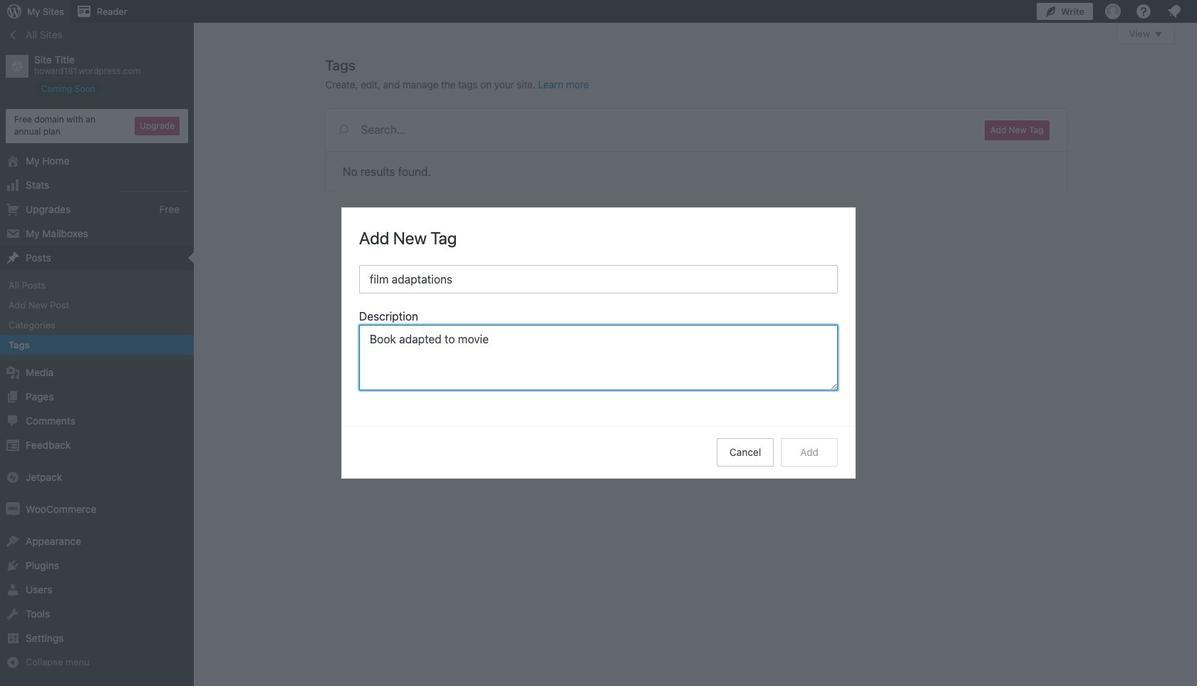 Task type: describe. For each thing, give the bounding box(es) containing it.
img image
[[6, 503, 20, 517]]

New Tag Name text field
[[359, 265, 838, 294]]

help image
[[1135, 3, 1152, 20]]

highest hourly views 0 image
[[120, 182, 188, 191]]



Task type: vqa. For each thing, say whether or not it's contained in the screenshot.
Dialog
yes



Task type: locate. For each thing, give the bounding box(es) containing it.
dialog
[[342, 208, 855, 478]]

closed image
[[1155, 32, 1162, 37]]

main content
[[325, 23, 1174, 192]]

manage your notifications image
[[1166, 3, 1183, 20]]

update your profile, personal settings, and more image
[[1105, 3, 1122, 20]]

None search field
[[325, 109, 968, 150]]

group
[[359, 308, 838, 395]]

None text field
[[359, 325, 838, 391]]



